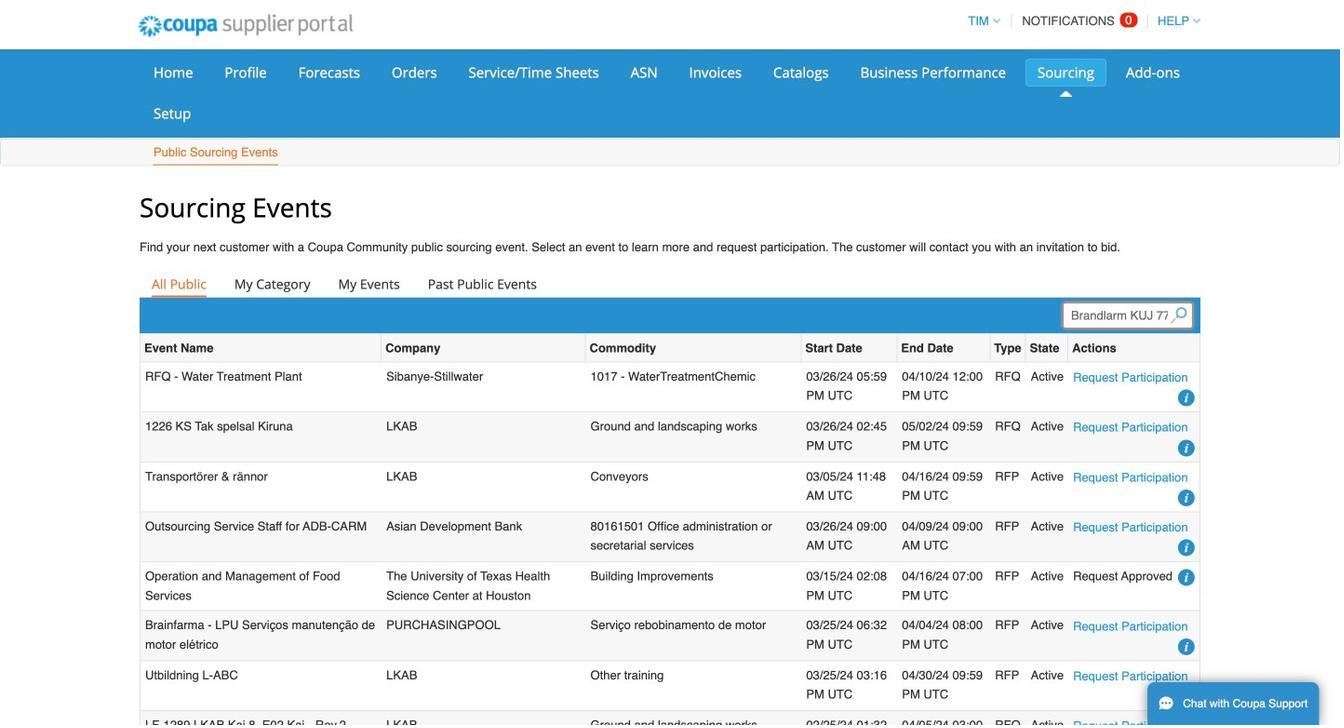 Task type: describe. For each thing, give the bounding box(es) containing it.
search image
[[1170, 307, 1187, 324]]



Task type: locate. For each thing, give the bounding box(es) containing it.
navigation
[[960, 3, 1201, 39]]

Search text field
[[1063, 302, 1193, 328]]

tab list
[[140, 271, 1201, 297]]

coupa supplier portal image
[[126, 3, 365, 49]]



Task type: vqa. For each thing, say whether or not it's contained in the screenshot.
Add Brand Add
no



